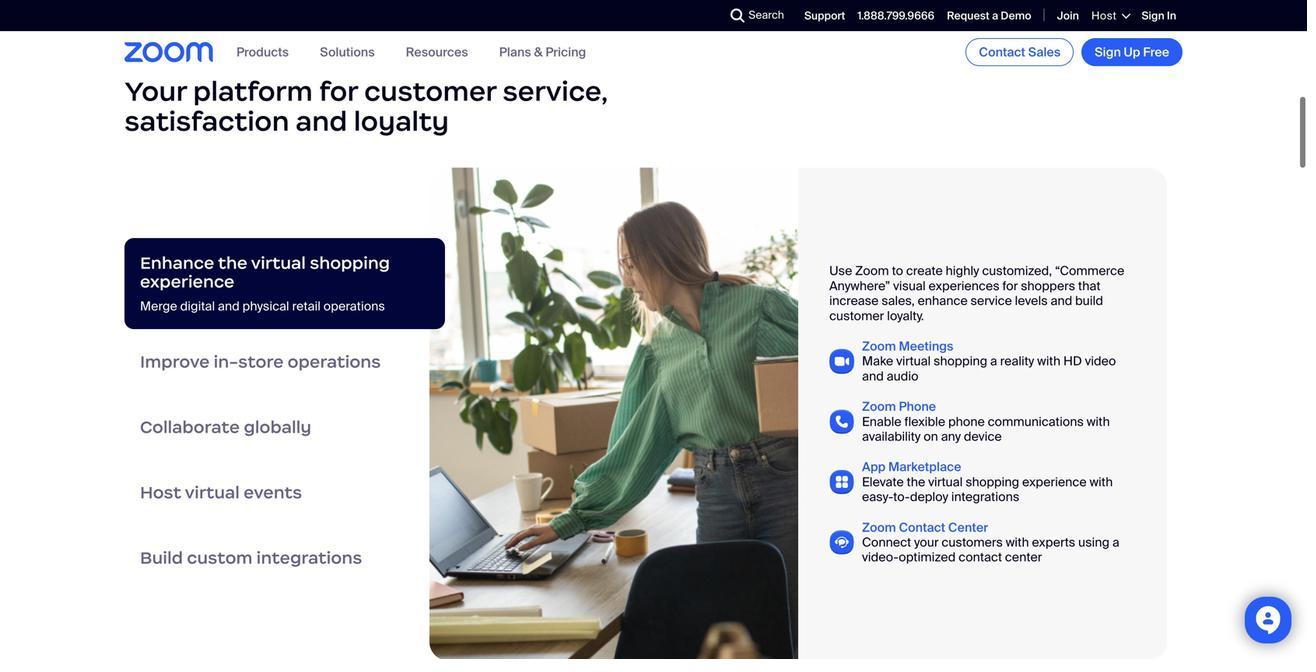 Task type: describe. For each thing, give the bounding box(es) containing it.
and inside zoom meetings make virtual shopping a reality with hd video and audio
[[862, 368, 884, 384]]

store
[[238, 351, 284, 372]]

contact inside zoom contact center connect your customers with experts using a video-optimized contact center
[[899, 519, 946, 536]]

app marketplace elevate the virtual shopping experience with easy-to-deploy integrations
[[862, 459, 1113, 505]]

communications
[[988, 413, 1084, 430]]

deploy
[[910, 489, 949, 505]]

solutions
[[320, 44, 375, 60]]

improve in-store operations button
[[125, 329, 445, 395]]

virtual inside zoom meetings make virtual shopping a reality with hd video and audio
[[897, 353, 931, 369]]

sales
[[1029, 44, 1061, 60]]

using
[[1079, 534, 1110, 551]]

resources
[[406, 44, 468, 60]]

tabbed carousel element
[[125, 168, 1183, 659]]

build
[[1076, 293, 1104, 309]]

and inside the your platform for customer service, satisfaction and loyalty
[[296, 104, 347, 138]]

satisfaction
[[125, 104, 289, 138]]

audio
[[887, 368, 919, 384]]

build
[[140, 547, 183, 568]]

search image
[[731, 9, 745, 23]]

join link
[[1057, 9, 1079, 23]]

anywhere"
[[830, 278, 891, 294]]

reality
[[1000, 353, 1035, 369]]

shopping inside zoom meetings make virtual shopping a reality with hd video and audio
[[934, 353, 988, 369]]

merge
[[140, 298, 177, 314]]

shoppers
[[1021, 278, 1076, 294]]

globally
[[244, 417, 311, 438]]

use zoom to create highly customized, "commerce anywhere" visual experiences for shoppers that increase sales, enhance service levels and build customer loyalty.
[[830, 263, 1125, 324]]

build custom integrations
[[140, 547, 362, 568]]

improve in-store operations
[[140, 351, 381, 372]]

operations inside button
[[288, 351, 381, 372]]

operations inside enhance the virtual shopping experience merge digital and physical retail operations
[[324, 298, 385, 314]]

build custom integrations button
[[125, 525, 445, 591]]

loyalty.
[[887, 308, 924, 324]]

platform
[[193, 74, 313, 108]]

1 horizontal spatial contact
[[979, 44, 1026, 60]]

free
[[1143, 44, 1170, 60]]

zoom phone link
[[862, 399, 936, 415]]

experience inside app marketplace elevate the virtual shopping experience with easy-to-deploy integrations
[[1023, 474, 1087, 490]]

flexible
[[905, 413, 946, 430]]

and inside enhance the virtual shopping experience merge digital and physical retail operations
[[218, 298, 240, 314]]

zoom logo image
[[125, 42, 213, 62]]

virtual inside app marketplace elevate the virtual shopping experience with easy-to-deploy integrations
[[929, 474, 963, 490]]

enable
[[862, 413, 902, 430]]

experiences
[[929, 278, 1000, 294]]

enhance
[[918, 293, 968, 309]]

zoom contact center logo image
[[830, 530, 855, 555]]

a inside zoom contact center connect your customers with experts using a video-optimized contact center
[[1113, 534, 1120, 551]]

in
[[1167, 9, 1177, 23]]

events
[[244, 482, 302, 503]]

hd
[[1064, 353, 1082, 369]]

center
[[1005, 549, 1042, 566]]

video
[[1085, 353, 1116, 369]]

request
[[947, 9, 990, 23]]

with inside zoom meetings make virtual shopping a reality with hd video and audio
[[1038, 353, 1061, 369]]

contact sales
[[979, 44, 1061, 60]]

levels
[[1015, 293, 1048, 309]]

physical
[[243, 298, 289, 314]]

customers
[[942, 534, 1003, 551]]

virtual inside enhance the virtual shopping experience merge digital and physical retail operations
[[251, 252, 306, 273]]

shopping inside app marketplace elevate the virtual shopping experience with easy-to-deploy integrations
[[966, 474, 1020, 490]]

highly
[[946, 263, 979, 279]]

marketplace
[[889, 459, 962, 475]]

make
[[862, 353, 894, 369]]

resources button
[[406, 44, 468, 60]]

sign in
[[1142, 9, 1177, 23]]

to-
[[894, 489, 910, 505]]

plans
[[499, 44, 531, 60]]

connect
[[862, 534, 912, 551]]

collaborate globally
[[140, 417, 311, 438]]

collaborate
[[140, 417, 240, 438]]

&
[[534, 44, 543, 60]]

the inside enhance the virtual shopping experience merge digital and physical retail operations
[[218, 252, 248, 273]]

request a demo
[[947, 9, 1032, 23]]

host virtual events button
[[125, 460, 445, 525]]

a inside zoom meetings make virtual shopping a reality with hd video and audio
[[991, 353, 998, 369]]

"commerce
[[1055, 263, 1125, 279]]

that
[[1079, 278, 1101, 294]]

zoom contact center link
[[862, 519, 988, 536]]

visual
[[893, 278, 926, 294]]

zoom for zoom contact center
[[862, 519, 896, 536]]

integrations inside button
[[257, 547, 362, 568]]

contact sales link
[[966, 38, 1074, 66]]

app
[[862, 459, 886, 475]]



Task type: locate. For each thing, give the bounding box(es) containing it.
virtual down any
[[929, 474, 963, 490]]

a right using
[[1113, 534, 1120, 551]]

search
[[749, 8, 784, 22]]

0 vertical spatial sign
[[1142, 9, 1165, 23]]

zoom up video-
[[862, 519, 896, 536]]

availability
[[862, 428, 921, 445]]

card label element
[[430, 168, 1167, 659]]

virtual inside button
[[185, 482, 240, 503]]

0 vertical spatial operations
[[324, 298, 385, 314]]

zoom inside zoom meetings make virtual shopping a reality with hd video and audio
[[862, 338, 896, 354]]

app marketplace logo image
[[830, 470, 855, 494]]

operations down retail
[[288, 351, 381, 372]]

zoom up the availability
[[862, 399, 896, 415]]

zoom inside zoom contact center connect your customers with experts using a video-optimized contact center
[[862, 519, 896, 536]]

contact down request a demo
[[979, 44, 1026, 60]]

to
[[892, 263, 904, 279]]

1 horizontal spatial sign
[[1142, 9, 1165, 23]]

1 horizontal spatial for
[[1003, 278, 1018, 294]]

shopping down device
[[966, 474, 1020, 490]]

shopping
[[310, 252, 390, 273], [934, 353, 988, 369], [966, 474, 1020, 490]]

and inside use zoom to create highly customized, "commerce anywhere" visual experiences for shoppers that increase sales, enhance service levels and build customer loyalty.
[[1051, 293, 1073, 309]]

plans & pricing link
[[499, 44, 586, 60]]

0 vertical spatial for
[[319, 74, 358, 108]]

1 horizontal spatial host
[[1092, 9, 1117, 23]]

1 horizontal spatial integrations
[[952, 489, 1020, 505]]

integrations up "center"
[[952, 489, 1020, 505]]

the inside app marketplace elevate the virtual shopping experience with easy-to-deploy integrations
[[907, 474, 926, 490]]

for inside the your platform for customer service, satisfaction and loyalty
[[319, 74, 358, 108]]

with
[[1038, 353, 1061, 369], [1087, 413, 1110, 430], [1090, 474, 1113, 490], [1006, 534, 1029, 551]]

experience inside enhance the virtual shopping experience merge digital and physical retail operations
[[140, 271, 235, 292]]

solutions button
[[320, 44, 375, 60]]

any
[[941, 428, 961, 445]]

zoom meetings link
[[862, 338, 954, 354]]

1 horizontal spatial the
[[907, 474, 926, 490]]

0 horizontal spatial contact
[[899, 519, 946, 536]]

increase
[[830, 293, 879, 309]]

virtual up physical
[[251, 252, 306, 273]]

0 vertical spatial integrations
[[952, 489, 1020, 505]]

for
[[319, 74, 358, 108], [1003, 278, 1018, 294]]

loyalty
[[354, 104, 449, 138]]

sign left 'up'
[[1095, 44, 1121, 60]]

enhance the virtual shopping experience merge digital and physical retail operations
[[140, 252, 390, 314]]

a left reality
[[991, 353, 998, 369]]

your
[[914, 534, 939, 551]]

for down the solutions
[[319, 74, 358, 108]]

host up the build
[[140, 482, 181, 503]]

support
[[805, 9, 845, 23]]

and down the solutions
[[296, 104, 347, 138]]

collaborate globally button
[[125, 395, 445, 460]]

request a demo link
[[947, 9, 1032, 23]]

with left hd
[[1038, 353, 1061, 369]]

sign up free link
[[1082, 38, 1183, 66]]

host virtual events
[[140, 482, 302, 503]]

and
[[296, 104, 347, 138], [1051, 293, 1073, 309], [218, 298, 240, 314], [862, 368, 884, 384]]

and left build
[[1051, 293, 1073, 309]]

experience up experts
[[1023, 474, 1087, 490]]

the right elevate
[[907, 474, 926, 490]]

zoom for zoom meetings
[[862, 338, 896, 354]]

host for host popup button
[[1092, 9, 1117, 23]]

0 horizontal spatial sign
[[1095, 44, 1121, 60]]

integrations
[[952, 489, 1020, 505], [257, 547, 362, 568]]

1 / 5 group
[[430, 168, 1167, 659]]

service
[[971, 293, 1012, 309]]

pricing
[[546, 44, 586, 60]]

shopping left reality
[[934, 353, 988, 369]]

host right join 'link'
[[1092, 9, 1117, 23]]

1 vertical spatial customer
[[830, 308, 884, 324]]

tab list inside tabbed carousel element
[[125, 238, 445, 591]]

zoom meetings logo image
[[830, 349, 855, 374]]

0 horizontal spatial for
[[319, 74, 358, 108]]

virtual right make
[[897, 353, 931, 369]]

woman shopping online image
[[430, 168, 798, 659]]

contact up the optimized
[[899, 519, 946, 536]]

with inside app marketplace elevate the virtual shopping experience with easy-to-deploy integrations
[[1090, 474, 1113, 490]]

for inside use zoom to create highly customized, "commerce anywhere" visual experiences for shoppers that increase sales, enhance service levels and build customer loyalty.
[[1003, 278, 1018, 294]]

service,
[[503, 74, 608, 108]]

up
[[1124, 44, 1141, 60]]

phone
[[899, 399, 936, 415]]

improve
[[140, 351, 210, 372]]

host inside button
[[140, 482, 181, 503]]

1 vertical spatial operations
[[288, 351, 381, 372]]

tab list containing enhance the virtual shopping experience
[[125, 238, 445, 591]]

shopping inside enhance the virtual shopping experience merge digital and physical retail operations
[[310, 252, 390, 273]]

0 horizontal spatial host
[[140, 482, 181, 503]]

1 vertical spatial for
[[1003, 278, 1018, 294]]

customer inside use zoom to create highly customized, "commerce anywhere" visual experiences for shoppers that increase sales, enhance service levels and build customer loyalty.
[[830, 308, 884, 324]]

video-
[[862, 549, 899, 566]]

device
[[964, 428, 1002, 445]]

zoom contact center connect your customers with experts using a video-optimized contact center
[[862, 519, 1120, 566]]

host button
[[1092, 9, 1130, 23]]

0 horizontal spatial integrations
[[257, 547, 362, 568]]

app marketplace link
[[862, 459, 962, 475]]

experience up digital
[[140, 271, 235, 292]]

1 vertical spatial a
[[991, 353, 998, 369]]

and left the audio
[[862, 368, 884, 384]]

plans & pricing
[[499, 44, 586, 60]]

experts
[[1032, 534, 1076, 551]]

phone
[[949, 413, 985, 430]]

zoom phone enable flexible phone communications with availability on any device
[[862, 399, 1110, 445]]

a left demo
[[992, 9, 999, 23]]

1 horizontal spatial experience
[[1023, 474, 1087, 490]]

demo
[[1001, 9, 1032, 23]]

search image
[[731, 9, 745, 23]]

0 horizontal spatial experience
[[140, 271, 235, 292]]

products button
[[237, 44, 289, 60]]

zoom left to
[[855, 263, 889, 279]]

zoom for zoom phone
[[862, 399, 896, 415]]

1 vertical spatial sign
[[1095, 44, 1121, 60]]

join
[[1057, 9, 1079, 23]]

1 vertical spatial shopping
[[934, 353, 988, 369]]

0 horizontal spatial the
[[218, 252, 248, 273]]

host for host virtual events
[[140, 482, 181, 503]]

with inside zoom phone enable flexible phone communications with availability on any device
[[1087, 413, 1110, 430]]

with down video
[[1087, 413, 1110, 430]]

1 horizontal spatial customer
[[830, 308, 884, 324]]

sign
[[1142, 9, 1165, 23], [1095, 44, 1121, 60]]

sign for sign in
[[1142, 9, 1165, 23]]

1 vertical spatial host
[[140, 482, 181, 503]]

integrations down host virtual events button
[[257, 547, 362, 568]]

2 vertical spatial shopping
[[966, 474, 1020, 490]]

0 vertical spatial contact
[[979, 44, 1026, 60]]

zoom up the audio
[[862, 338, 896, 354]]

on
[[924, 428, 938, 445]]

sign up free
[[1095, 44, 1170, 60]]

0 vertical spatial shopping
[[310, 252, 390, 273]]

use
[[830, 263, 852, 279]]

tab list
[[125, 238, 445, 591]]

integrations inside app marketplace elevate the virtual shopping experience with easy-to-deploy integrations
[[952, 489, 1020, 505]]

0 vertical spatial host
[[1092, 9, 1117, 23]]

1 vertical spatial experience
[[1023, 474, 1087, 490]]

for left shoppers
[[1003, 278, 1018, 294]]

0 vertical spatial customer
[[364, 74, 496, 108]]

sign for sign up free
[[1095, 44, 1121, 60]]

1 vertical spatial the
[[907, 474, 926, 490]]

1 vertical spatial contact
[[899, 519, 946, 536]]

zoom inside use zoom to create highly customized, "commerce anywhere" visual experiences for shoppers that increase sales, enhance service levels and build customer loyalty.
[[855, 263, 889, 279]]

virtual left events
[[185, 482, 240, 503]]

meetings
[[899, 338, 954, 354]]

with inside zoom contact center connect your customers with experts using a video-optimized contact center
[[1006, 534, 1029, 551]]

zoom phone logo image
[[830, 410, 855, 434]]

1 vertical spatial integrations
[[257, 547, 362, 568]]

customer inside the your platform for customer service, satisfaction and loyalty
[[364, 74, 496, 108]]

customer
[[364, 74, 496, 108], [830, 308, 884, 324]]

sign in link
[[1142, 9, 1177, 23]]

sales,
[[882, 293, 915, 309]]

create
[[906, 263, 943, 279]]

1.888.799.9666 link
[[858, 9, 935, 23]]

elevate
[[862, 474, 904, 490]]

the up physical
[[218, 252, 248, 273]]

zoom meetings make virtual shopping a reality with hd video and audio
[[862, 338, 1116, 384]]

1.888.799.9666
[[858, 9, 935, 23]]

0 vertical spatial experience
[[140, 271, 235, 292]]

with up using
[[1090, 474, 1113, 490]]

with left experts
[[1006, 534, 1029, 551]]

digital
[[180, 298, 215, 314]]

0 horizontal spatial customer
[[364, 74, 496, 108]]

contact
[[959, 549, 1002, 566]]

customized,
[[982, 263, 1052, 279]]

in-
[[214, 351, 238, 372]]

sign left in
[[1142, 9, 1165, 23]]

optimized
[[899, 549, 956, 566]]

custom
[[187, 547, 253, 568]]

2 vertical spatial a
[[1113, 534, 1120, 551]]

retail
[[292, 298, 321, 314]]

shopping up retail
[[310, 252, 390, 273]]

products
[[237, 44, 289, 60]]

0 vertical spatial the
[[218, 252, 248, 273]]

zoom inside zoom phone enable flexible phone communications with availability on any device
[[862, 399, 896, 415]]

your platform for customer service, satisfaction and loyalty
[[125, 74, 608, 138]]

your
[[125, 74, 187, 108]]

and right digital
[[218, 298, 240, 314]]

0 vertical spatial a
[[992, 9, 999, 23]]

operations right retail
[[324, 298, 385, 314]]

customer down resources
[[364, 74, 496, 108]]

support link
[[805, 9, 845, 23]]

customer down anywhere"
[[830, 308, 884, 324]]



Task type: vqa. For each thing, say whether or not it's contained in the screenshot.
Zoom Phone Enable flexible phone communications with availability on any device
yes



